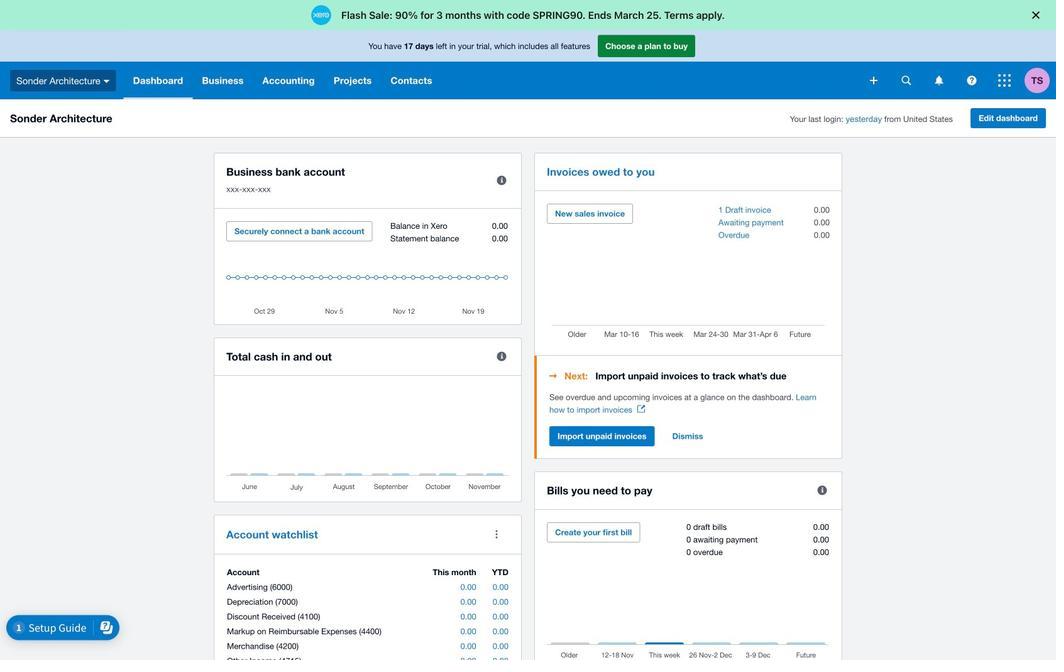 Task type: describe. For each thing, give the bounding box(es) containing it.
2 horizontal spatial svg image
[[902, 76, 912, 85]]

empty state of the bills widget with a 'create your first bill' button and an unpopulated column graph. image
[[547, 523, 830, 660]]

empty state widget for the total cash in and out feature, displaying a column graph summarising bank transaction data as total money in versus total money out across all connected bank accounts, enabling a visual comparison of the two amounts. image
[[226, 389, 509, 492]]

1 horizontal spatial svg image
[[871, 77, 878, 84]]

empty state bank feed widget with a tooltip explaining the feature. includes a 'securely connect a bank account' button and a data-less flat line graph marking four weekly dates, indicating future account balance tracking. image
[[226, 221, 509, 315]]

0 horizontal spatial svg image
[[936, 76, 944, 85]]

0 horizontal spatial svg image
[[104, 80, 110, 83]]



Task type: vqa. For each thing, say whether or not it's contained in the screenshot.
'CONTACT LIST TABLE' element
no



Task type: locate. For each thing, give the bounding box(es) containing it.
heading
[[550, 369, 830, 384]]

accounts watchlist options image
[[484, 522, 509, 547]]

1 horizontal spatial svg image
[[968, 76, 977, 85]]

svg image
[[902, 76, 912, 85], [871, 77, 878, 84], [104, 80, 110, 83]]

2 horizontal spatial svg image
[[999, 74, 1011, 87]]

panel body document
[[550, 391, 830, 416], [550, 391, 830, 416]]

banner
[[0, 30, 1057, 99]]

opens in a new tab image
[[638, 405, 645, 413]]

dialog
[[0, 0, 1057, 30]]

svg image
[[999, 74, 1011, 87], [936, 76, 944, 85], [968, 76, 977, 85]]



